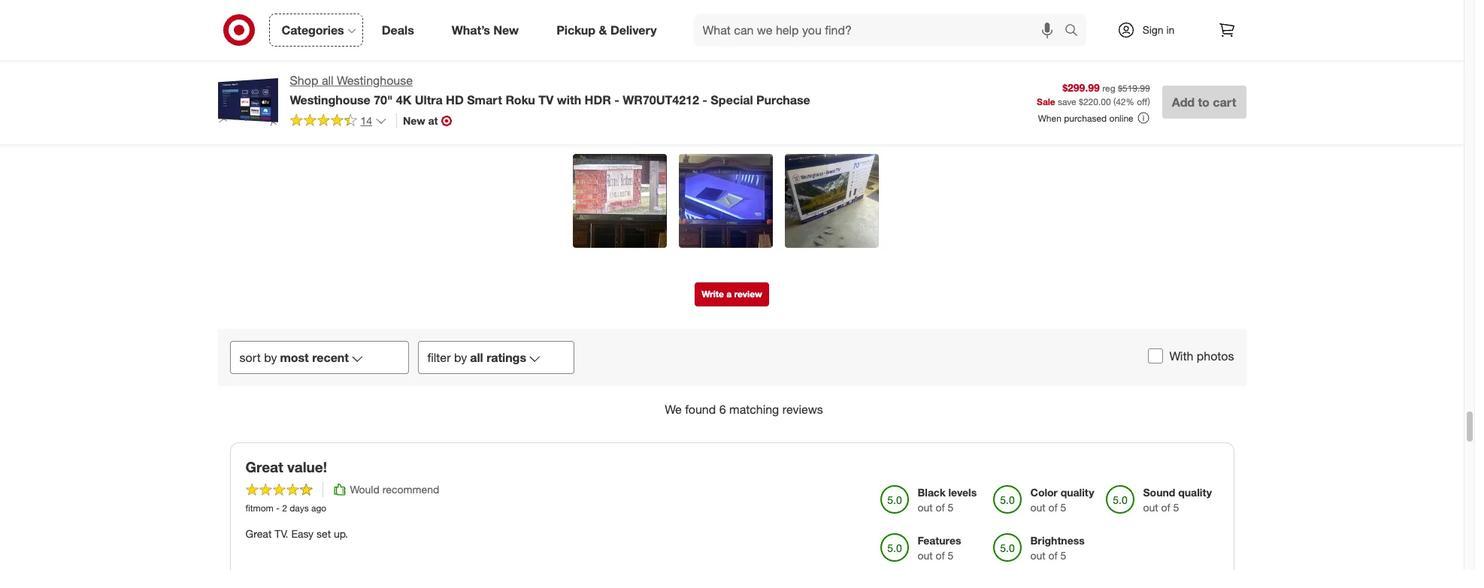 Task type: vqa. For each thing, say whether or not it's contained in the screenshot.
signed
no



Task type: locate. For each thing, give the bounding box(es) containing it.
most
[[280, 350, 309, 365]]

1 vertical spatial levels
[[949, 486, 977, 499]]

search button
[[1057, 14, 1094, 50]]

out inside black levels out of 5
[[918, 501, 933, 514]]

-
[[614, 92, 619, 107], [702, 92, 707, 107], [276, 503, 280, 514]]

1 vertical spatial sound
[[1143, 486, 1175, 499]]

220.00
[[1083, 97, 1111, 108]]

features
[[600, 56, 644, 69], [918, 534, 961, 547]]

color quality out of 5
[[1030, 486, 1094, 514]]

sign in
[[1143, 23, 1175, 36]]

1 great from the top
[[245, 459, 283, 476]]

)
[[1148, 97, 1150, 108]]

0 horizontal spatial ratings
[[487, 350, 526, 365]]

days
[[290, 503, 309, 514]]

1 horizontal spatial 14
[[750, 4, 762, 17]]

0 vertical spatial ratings
[[785, 4, 817, 17]]

1 horizontal spatial brightness
[[1030, 534, 1085, 547]]

black inside black levels out of 5
[[918, 486, 946, 499]]

$519.99
[[1118, 82, 1150, 94]]

fitmom - 2 days ago
[[245, 503, 326, 514]]

5
[[948, 501, 954, 514], [1061, 501, 1066, 514], [1173, 501, 1179, 514], [948, 549, 954, 562], [1061, 549, 1066, 562]]

0 horizontal spatial brightness
[[939, 56, 993, 69]]

of inside color quality out of 5
[[1049, 501, 1058, 514]]

of inside black levels out of 5
[[936, 501, 945, 514]]

purchase
[[756, 92, 810, 107]]

14 left new at
[[361, 114, 372, 127]]

color down what's new link
[[488, 56, 515, 69]]

%
[[710, 3, 719, 14], [1126, 97, 1134, 108]]

out inside features out of 5
[[918, 549, 933, 562]]

filter by all ratings
[[427, 350, 526, 365]]

1 horizontal spatial by
[[454, 350, 467, 365]]

quality inside color quality out of 5
[[1061, 486, 1094, 499]]

0 horizontal spatial levels
[[744, 56, 772, 69]]

recommend
[[382, 483, 439, 496]]

0 horizontal spatial 14
[[361, 114, 372, 127]]

brightness out of 5
[[1030, 534, 1085, 562]]

- left the 2
[[276, 503, 280, 514]]

0 horizontal spatial sound
[[826, 56, 858, 69]]

image of westinghouse 70" 4k ultra hd smart roku tv with hdr - wr70ut4212 - special purchase image
[[218, 72, 278, 132]]

6
[[861, 5, 867, 18], [719, 402, 726, 417]]

ratings
[[785, 4, 817, 17], [487, 350, 526, 365]]

westinghouse up 14 link on the top left of the page
[[290, 92, 370, 107]]

out inside color quality out of 5
[[1030, 501, 1046, 514]]

write a review
[[702, 289, 762, 300]]

% left off
[[1126, 97, 1134, 108]]

With photos checkbox
[[1148, 349, 1163, 364]]

0 horizontal spatial all
[[322, 73, 333, 88]]

levels inside black levels out of 5
[[949, 486, 977, 499]]

0 horizontal spatial by
[[264, 350, 277, 365]]

out inside the sound quality out of 5
[[1143, 501, 1158, 514]]

deals link
[[369, 14, 433, 47]]

write
[[702, 289, 724, 300]]

off
[[1137, 97, 1148, 108]]

- right hdr
[[614, 92, 619, 107]]

all inside shop all westinghouse westinghouse 70" 4k ultra hd smart roku tv with hdr - wr70ut4212 - special purchase
[[322, 73, 333, 88]]

0 vertical spatial sound
[[826, 56, 858, 69]]

by for filter by
[[454, 350, 467, 365]]

6 left recommendations
[[861, 5, 867, 18]]

levels up features out of 5
[[949, 486, 977, 499]]

1 horizontal spatial black
[[918, 486, 946, 499]]

5 inside color quality out of 5
[[1061, 501, 1066, 514]]

2 great from the top
[[245, 528, 272, 540]]

to
[[1198, 95, 1210, 110]]

save
[[1058, 97, 1076, 108]]

of inside the sound quality out of 5
[[1161, 501, 1170, 514]]

tv
[[538, 92, 554, 107]]

add to cart
[[1172, 95, 1236, 110]]

0 vertical spatial black
[[713, 56, 741, 69]]

1 vertical spatial black
[[918, 486, 946, 499]]

black up features out of 5
[[918, 486, 946, 499]]

great up fitmom
[[245, 459, 283, 476]]

0 horizontal spatial %
[[710, 3, 719, 14]]

found
[[685, 402, 716, 417]]

2 by from the left
[[454, 350, 467, 365]]

1 vertical spatial color
[[1030, 486, 1058, 499]]

brightness down recommendations
[[939, 56, 993, 69]]

sound
[[826, 56, 858, 69], [1143, 486, 1175, 499]]

1 horizontal spatial ratings
[[785, 4, 817, 17]]

new at
[[403, 114, 438, 127]]

when purchased online
[[1038, 112, 1134, 124]]

sound inside the sound quality out of 5
[[1143, 486, 1175, 499]]

1 vertical spatial 6
[[719, 402, 726, 417]]

of inside features out of 5
[[936, 549, 945, 562]]

hd
[[446, 92, 464, 107]]

all right filter
[[470, 350, 483, 365]]

sign in link
[[1104, 14, 1198, 47]]

1 horizontal spatial 6
[[861, 5, 867, 18]]

of
[[936, 501, 945, 514], [1049, 501, 1058, 514], [1161, 501, 1170, 514], [936, 549, 945, 562], [1049, 549, 1058, 562]]

great
[[245, 459, 283, 476], [245, 528, 272, 540]]

0 horizontal spatial color
[[488, 56, 515, 69]]

14 for 14
[[361, 114, 372, 127]]

14 left star
[[750, 4, 762, 17]]

all right shop
[[322, 73, 333, 88]]

1 vertical spatial features
[[918, 534, 961, 547]]

sale
[[1037, 97, 1055, 108]]

great for great tv. easy set up.
[[245, 528, 272, 540]]

5 inside features out of 5
[[948, 549, 954, 562]]

- left special
[[702, 92, 707, 107]]

guest review image 1 of 3, zoom in image
[[573, 154, 667, 248]]

0 vertical spatial levels
[[744, 56, 772, 69]]

color for color quality
[[488, 56, 515, 69]]

1 horizontal spatial features
[[918, 534, 961, 547]]

0 horizontal spatial 6
[[719, 402, 726, 417]]

color up brightness out of 5
[[1030, 486, 1058, 499]]

by right sort
[[264, 350, 277, 365]]

1 horizontal spatial sound
[[1143, 486, 1175, 499]]

great left the tv.
[[245, 528, 272, 540]]

with
[[557, 92, 581, 107]]

guest review image 2 of 3, zoom in image
[[679, 154, 773, 248]]

levels for black levels
[[744, 56, 772, 69]]

0 horizontal spatial black
[[713, 56, 741, 69]]

% inside the $299.99 reg $519.99 sale save $ 220.00 ( 42 % off )
[[1126, 97, 1134, 108]]

pickup & delivery
[[556, 22, 657, 37]]

cart
[[1213, 95, 1236, 110]]

features for features
[[600, 56, 644, 69]]

new left at
[[403, 114, 425, 127]]

quality for color quality out of 5
[[1061, 486, 1094, 499]]

1 vertical spatial brightness
[[1030, 534, 1085, 547]]

smart
[[467, 92, 502, 107]]

of for black
[[936, 501, 945, 514]]

new up color quality
[[493, 22, 519, 37]]

levels up purchase
[[744, 56, 772, 69]]

reviews
[[782, 402, 823, 417]]

by for sort by
[[264, 350, 277, 365]]

ratings right star
[[785, 4, 817, 17]]

we
[[665, 402, 682, 417]]

brightness for brightness out of 5
[[1030, 534, 1085, 547]]

0 vertical spatial all
[[322, 73, 333, 88]]

levels for black levels out of 5
[[949, 486, 977, 499]]

6 right 'found'
[[719, 402, 726, 417]]

ago
[[311, 503, 326, 514]]

0 vertical spatial features
[[600, 56, 644, 69]]

5 inside the sound quality out of 5
[[1173, 501, 1179, 514]]

out
[[918, 501, 933, 514], [1030, 501, 1046, 514], [1143, 501, 1158, 514], [918, 549, 933, 562], [1030, 549, 1046, 562]]

sort by most recent
[[239, 350, 349, 365]]

0 vertical spatial brightness
[[939, 56, 993, 69]]

sound for sound quality out of 5
[[1143, 486, 1175, 499]]

5 inside black levels out of 5
[[948, 501, 954, 514]]

1 vertical spatial all
[[470, 350, 483, 365]]

would
[[350, 483, 380, 496]]

1 horizontal spatial %
[[1126, 97, 1134, 108]]

ratings right filter
[[487, 350, 526, 365]]

levels
[[744, 56, 772, 69], [949, 486, 977, 499]]

0 vertical spatial 14
[[750, 4, 762, 17]]

by right filter
[[454, 350, 467, 365]]

0 vertical spatial new
[[493, 22, 519, 37]]

brightness down color quality out of 5
[[1030, 534, 1085, 547]]

quality
[[518, 56, 552, 69], [861, 56, 895, 69], [1061, 486, 1094, 499], [1178, 486, 1212, 499]]

features down black levels out of 5
[[918, 534, 961, 547]]

write a review button
[[695, 283, 769, 307]]

online
[[1109, 112, 1134, 124]]

70"
[[374, 92, 393, 107]]

color inside color quality out of 5
[[1030, 486, 1058, 499]]

1 vertical spatial great
[[245, 528, 272, 540]]

of for sound
[[1161, 501, 1170, 514]]

5 inside brightness out of 5
[[1061, 549, 1066, 562]]

1 vertical spatial %
[[1126, 97, 1134, 108]]

1 by from the left
[[264, 350, 277, 365]]

1 horizontal spatial new
[[493, 22, 519, 37]]

0 vertical spatial color
[[488, 56, 515, 69]]

up.
[[334, 528, 348, 540]]

with
[[1169, 349, 1193, 364]]

by
[[264, 350, 277, 365], [454, 350, 467, 365]]

0 horizontal spatial features
[[600, 56, 644, 69]]

% left star
[[710, 3, 719, 14]]

value!
[[287, 459, 327, 476]]

1 horizontal spatial all
[[470, 350, 483, 365]]

1 vertical spatial 14
[[361, 114, 372, 127]]

easy
[[291, 528, 314, 540]]

quality inside the sound quality out of 5
[[1178, 486, 1212, 499]]

0 vertical spatial westinghouse
[[337, 73, 413, 88]]

westinghouse
[[337, 73, 413, 88], [290, 92, 370, 107]]

2 horizontal spatial -
[[702, 92, 707, 107]]

1 vertical spatial new
[[403, 114, 425, 127]]

1 horizontal spatial levels
[[949, 486, 977, 499]]

black up special
[[713, 56, 741, 69]]

westinghouse up 70" in the left top of the page
[[337, 73, 413, 88]]

0 vertical spatial great
[[245, 459, 283, 476]]

$299.99
[[1063, 81, 1100, 94]]

features down delivery
[[600, 56, 644, 69]]

1 horizontal spatial color
[[1030, 486, 1058, 499]]

new
[[493, 22, 519, 37], [403, 114, 425, 127]]

delivery
[[610, 22, 657, 37]]

pickup
[[556, 22, 596, 37]]

black
[[713, 56, 741, 69], [918, 486, 946, 499]]

sort
[[239, 350, 261, 365]]

all
[[322, 73, 333, 88], [470, 350, 483, 365]]

quality for sound quality out of 5
[[1178, 486, 1212, 499]]



Task type: describe. For each thing, give the bounding box(es) containing it.
what's
[[452, 22, 490, 37]]

1 vertical spatial ratings
[[487, 350, 526, 365]]

review
[[734, 289, 762, 300]]

what's new
[[452, 22, 519, 37]]

black levels out of 5
[[918, 486, 977, 514]]

2
[[282, 503, 287, 514]]

0 horizontal spatial -
[[276, 503, 280, 514]]

special
[[711, 92, 753, 107]]

0 vertical spatial 6
[[861, 5, 867, 18]]

What can we help you find? suggestions appear below search field
[[694, 14, 1068, 47]]

add
[[1172, 95, 1195, 110]]

features out of 5
[[918, 534, 961, 562]]

brightness for brightness
[[939, 56, 993, 69]]

purchased
[[1064, 112, 1107, 124]]

what's new link
[[439, 14, 538, 47]]

quality for color quality
[[518, 56, 552, 69]]

star
[[765, 4, 782, 17]]

5 for sound
[[1173, 501, 1179, 514]]

1 horizontal spatial -
[[614, 92, 619, 107]]

deals
[[382, 22, 414, 37]]

5 for black
[[948, 501, 954, 514]]

out for color quality out of 5
[[1030, 501, 1046, 514]]

wr70ut4212
[[623, 92, 699, 107]]

of for color
[[1049, 501, 1058, 514]]

reg
[[1102, 82, 1116, 94]]

7 %
[[705, 3, 719, 14]]

color quality
[[488, 56, 552, 69]]

tv.
[[275, 528, 288, 540]]

set
[[317, 528, 331, 540]]

fitmom
[[245, 503, 274, 514]]

of inside brightness out of 5
[[1049, 549, 1058, 562]]

sign
[[1143, 23, 1164, 36]]

at
[[428, 114, 438, 127]]

0 vertical spatial %
[[710, 3, 719, 14]]

great value!
[[245, 459, 327, 476]]

features for features out of 5
[[918, 534, 961, 547]]

4k
[[396, 92, 411, 107]]

14 star ratings
[[750, 4, 817, 17]]

with photos
[[1169, 349, 1234, 364]]

black for black levels
[[713, 56, 741, 69]]

recent
[[312, 350, 349, 365]]

$
[[1079, 97, 1083, 108]]

shop
[[290, 73, 318, 88]]

color for color quality out of 5
[[1030, 486, 1058, 499]]

great for great value!
[[245, 459, 283, 476]]

5 for color
[[1061, 501, 1066, 514]]

when
[[1038, 112, 1061, 124]]

14 link
[[290, 113, 387, 131]]

categories link
[[269, 14, 363, 47]]

would recommend
[[350, 483, 439, 496]]

quality for sound quality
[[861, 56, 895, 69]]

ultra
[[415, 92, 443, 107]]

guest review image 3 of 3, zoom in image
[[785, 154, 879, 248]]

out for black levels out of 5
[[918, 501, 933, 514]]

black for black levels out of 5
[[918, 486, 946, 499]]

add to cart button
[[1162, 86, 1246, 119]]

pickup & delivery link
[[544, 14, 676, 47]]

(
[[1113, 97, 1116, 108]]

in
[[1166, 23, 1175, 36]]

recommendations
[[870, 5, 955, 18]]

7
[[705, 3, 710, 14]]

sound for sound quality
[[826, 56, 858, 69]]

photos
[[1197, 349, 1234, 364]]

42
[[1116, 97, 1126, 108]]

1 vertical spatial westinghouse
[[290, 92, 370, 107]]

shop all westinghouse westinghouse 70" 4k ultra hd smart roku tv with hdr - wr70ut4212 - special purchase
[[290, 73, 810, 107]]

filter
[[427, 350, 451, 365]]

matching
[[729, 402, 779, 417]]

$299.99 reg $519.99 sale save $ 220.00 ( 42 % off )
[[1037, 81, 1150, 108]]

roku
[[506, 92, 535, 107]]

sound quality out of 5
[[1143, 486, 1212, 514]]

a
[[726, 289, 732, 300]]

sound quality
[[826, 56, 895, 69]]

0 horizontal spatial new
[[403, 114, 425, 127]]

hdr
[[585, 92, 611, 107]]

&
[[599, 22, 607, 37]]

14 for 14 star ratings
[[750, 4, 762, 17]]

black levels
[[713, 56, 772, 69]]

out inside brightness out of 5
[[1030, 549, 1046, 562]]

out for sound quality out of 5
[[1143, 501, 1158, 514]]

categories
[[282, 22, 344, 37]]

great tv. easy set up.
[[245, 528, 348, 540]]

search
[[1057, 24, 1094, 39]]

we found 6 matching reviews
[[665, 402, 823, 417]]



